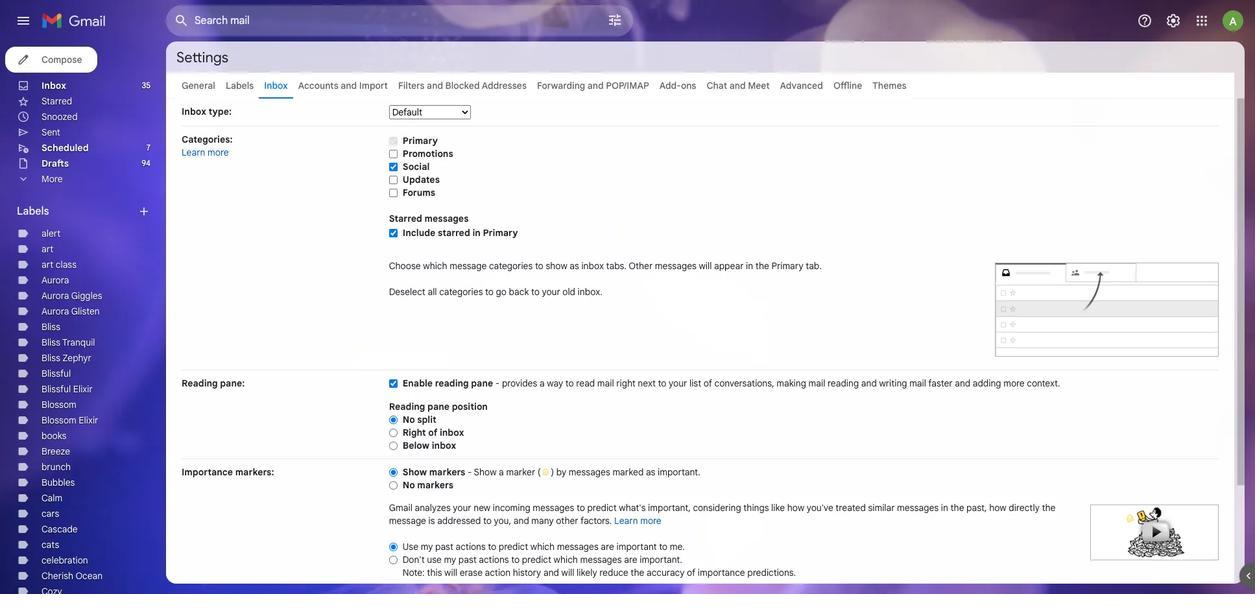 Task type: describe. For each thing, give the bounding box(es) containing it.
aurora for aurora glisten
[[42, 306, 69, 317]]

cats link
[[42, 539, 59, 551]]

1 how from the left
[[787, 502, 805, 514]]

main menu image
[[16, 13, 31, 29]]

choose which message categories to show as inbox tabs. other messages will appear in the primary tab.
[[389, 260, 822, 272]]

categories: learn more
[[182, 134, 233, 158]]

reading pane position
[[389, 401, 488, 413]]

search mail image
[[170, 9, 193, 32]]

forwarding
[[537, 80, 585, 91]]

0 vertical spatial actions
[[456, 541, 486, 553]]

in inside the gmail analyzes your new incoming messages to predict what's important, considering things like how you've treated similar messages in the past, how directly the message is addressed to you, and many other factors.
[[941, 502, 948, 514]]

1 vertical spatial your
[[669, 378, 687, 389]]

the left the past,
[[951, 502, 964, 514]]

use my past actions to predict which messages are important to me.
[[403, 541, 685, 553]]

history
[[513, 567, 541, 579]]

messages up the starred
[[425, 213, 469, 224]]

no for no markers
[[403, 479, 415, 491]]

other
[[629, 260, 653, 272]]

important. inside don't use my past actions to predict which messages are important. note: this will erase action history and will likely reduce the accuracy of importance predictions.
[[640, 554, 682, 566]]

(
[[538, 466, 541, 478]]

you've
[[807, 502, 833, 514]]

alert
[[42, 228, 60, 239]]

predict inside don't use my past actions to predict which messages are important. note: this will erase action history and will likely reduce the accuracy of importance predictions.
[[522, 554, 551, 566]]

importance
[[698, 567, 745, 579]]

calm link
[[42, 492, 62, 504]]

cherish ocean
[[42, 570, 103, 582]]

blissful elixir
[[42, 383, 93, 395]]

your inside the gmail analyzes your new incoming messages to predict what's important, considering things like how you've treated similar messages in the past, how directly the message is addressed to you, and many other factors.
[[453, 502, 471, 514]]

promotions
[[403, 148, 453, 160]]

inbox for inbox type:
[[182, 106, 206, 117]]

ons
[[681, 80, 696, 91]]

many
[[532, 515, 554, 527]]

chat and meet link
[[707, 80, 770, 91]]

go
[[496, 286, 507, 298]]

blossom link
[[42, 399, 76, 411]]

2 vertical spatial inbox
[[432, 440, 456, 452]]

reading for reading pane:
[[182, 378, 218, 389]]

labels for labels heading
[[17, 205, 49, 218]]

0 vertical spatial primary
[[403, 135, 438, 147]]

social
[[403, 161, 430, 173]]

cherish
[[42, 570, 73, 582]]

1 vertical spatial primary
[[483, 227, 518, 239]]

is
[[428, 515, 435, 527]]

0 horizontal spatial my
[[421, 541, 433, 553]]

2 horizontal spatial primary
[[772, 260, 804, 272]]

bubbles link
[[42, 477, 75, 488]]

accuracy
[[647, 567, 685, 579]]

way
[[547, 378, 563, 389]]

bliss link
[[42, 321, 60, 333]]

actions inside don't use my past actions to predict which messages are important. note: this will erase action history and will likely reduce the accuracy of importance predictions.
[[479, 554, 509, 566]]

forwarding and pop/imap link
[[537, 80, 649, 91]]

1 inbox link from the left
[[42, 80, 66, 91]]

the right appear
[[756, 260, 769, 272]]

and right faster
[[955, 378, 971, 389]]

Use my past actions to predict which messages are important to me. radio
[[389, 542, 398, 552]]

94
[[142, 158, 151, 168]]

class
[[56, 259, 77, 271]]

messages right by
[[569, 466, 610, 478]]

show
[[546, 260, 567, 272]]

important
[[617, 541, 657, 553]]

past inside don't use my past actions to predict which messages are important. note: this will erase action history and will likely reduce the accuracy of importance predictions.
[[459, 554, 477, 566]]

below inbox
[[403, 440, 456, 452]]

the right directly
[[1042, 502, 1056, 514]]

are inside don't use my past actions to predict which messages are important. note: this will erase action history and will likely reduce the accuracy of importance predictions.
[[624, 554, 637, 566]]

0 vertical spatial important.
[[658, 466, 700, 478]]

elixir for blossom elixir
[[79, 415, 98, 426]]

incoming
[[493, 502, 530, 514]]

1 horizontal spatial learn
[[614, 515, 638, 527]]

right
[[616, 378, 636, 389]]

snoozed link
[[42, 111, 78, 123]]

offline link
[[834, 80, 862, 91]]

general
[[182, 80, 215, 91]]

to left go at the left of the page
[[485, 286, 494, 298]]

1 mail from the left
[[597, 378, 614, 389]]

faster
[[929, 378, 953, 389]]

settings
[[176, 48, 228, 66]]

inbox for 2nd inbox link from right
[[42, 80, 66, 91]]

aurora for aurora giggles
[[42, 290, 69, 302]]

0 vertical spatial inbox
[[582, 260, 604, 272]]

0 horizontal spatial as
[[570, 260, 579, 272]]

of inside don't use my past actions to predict which messages are important. note: this will erase action history and will likely reduce the accuracy of importance predictions.
[[687, 567, 696, 579]]

enable
[[403, 378, 433, 389]]

and left writing
[[861, 378, 877, 389]]

0 vertical spatial of
[[704, 378, 712, 389]]

to up other
[[577, 502, 585, 514]]

blissful for blissful link
[[42, 368, 71, 379]]

message inside the gmail analyzes your new incoming messages to predict what's important, considering things like how you've treated similar messages in the past, how directly the message is addressed to you, and many other factors.
[[389, 515, 426, 527]]

cars
[[42, 508, 59, 520]]

other
[[556, 515, 578, 527]]

1 vertical spatial learn more link
[[614, 515, 662, 527]]

directly
[[1009, 502, 1040, 514]]

blossom elixir
[[42, 415, 98, 426]]

compose
[[42, 54, 82, 66]]

2 how from the left
[[989, 502, 1007, 514]]

use
[[427, 554, 442, 566]]

right
[[403, 427, 426, 439]]

art for 'art' link
[[42, 243, 53, 255]]

context.
[[1027, 378, 1060, 389]]

and left import
[[341, 80, 357, 91]]

similar
[[868, 502, 895, 514]]

0 vertical spatial which
[[423, 260, 447, 272]]

to down the new in the bottom of the page
[[483, 515, 492, 527]]

split
[[417, 414, 437, 426]]

things
[[744, 502, 769, 514]]

messages right similar
[[897, 502, 939, 514]]

gmail image
[[42, 8, 112, 34]]

learn more
[[614, 515, 662, 527]]

brunch
[[42, 461, 71, 473]]

aurora glisten link
[[42, 306, 100, 317]]

1 horizontal spatial message
[[450, 260, 487, 272]]

messages up likely
[[557, 541, 599, 553]]

0 vertical spatial in
[[473, 227, 481, 239]]

0 horizontal spatial categories
[[439, 286, 483, 298]]

1 vertical spatial a
[[499, 466, 504, 478]]

Social checkbox
[[389, 162, 398, 172]]

1 vertical spatial -
[[468, 466, 472, 478]]

accounts and import
[[298, 80, 388, 91]]

2 vertical spatial more
[[640, 515, 662, 527]]

0 horizontal spatial will
[[444, 567, 457, 579]]

zephyr
[[63, 352, 91, 364]]

labels navigation
[[0, 42, 166, 594]]

gmail
[[389, 502, 413, 514]]

important,
[[648, 502, 691, 514]]

1 horizontal spatial will
[[561, 567, 574, 579]]

sent
[[42, 126, 60, 138]]

messages right the other
[[655, 260, 697, 272]]

1 reading from the left
[[435, 378, 469, 389]]

to left me. on the right of page
[[659, 541, 668, 553]]

scheduled link
[[42, 142, 89, 154]]

include starred in primary
[[403, 227, 518, 239]]

1 horizontal spatial as
[[646, 466, 655, 478]]

to up action
[[488, 541, 496, 553]]

messages up many on the bottom left
[[533, 502, 574, 514]]

reduce
[[600, 567, 628, 579]]

1 vertical spatial which
[[531, 541, 555, 553]]

1 vertical spatial more
[[1004, 378, 1025, 389]]

blossom for blossom link
[[42, 399, 76, 411]]

themes link
[[873, 80, 907, 91]]

advanced search options image
[[602, 7, 628, 33]]

0 horizontal spatial are
[[601, 541, 614, 553]]

celebration link
[[42, 555, 88, 566]]

starred for starred link
[[42, 95, 72, 107]]

bliss for bliss zephyr
[[42, 352, 60, 364]]

cascade
[[42, 524, 78, 535]]

don't use my past actions to predict which messages are important. note: this will erase action history and will likely reduce the accuracy of importance predictions.
[[403, 554, 796, 579]]

1 show from the left
[[403, 466, 427, 478]]

bliss for bliss link
[[42, 321, 60, 333]]

giggles
[[71, 290, 102, 302]]

1 vertical spatial inbox
[[440, 427, 464, 439]]

to left show
[[535, 260, 544, 272]]

type:
[[209, 106, 232, 117]]

breeze
[[42, 446, 70, 457]]

0 horizontal spatial of
[[428, 427, 437, 439]]

7
[[146, 143, 150, 152]]

tabs.
[[606, 260, 627, 272]]

categories:
[[182, 134, 233, 145]]

filters
[[398, 80, 425, 91]]

no split
[[403, 414, 437, 426]]

importance
[[182, 466, 233, 478]]

1 horizontal spatial pane
[[471, 378, 493, 389]]

blossom elixir link
[[42, 415, 98, 426]]

markers:
[[235, 466, 274, 478]]

Search mail text field
[[195, 14, 571, 27]]

don't
[[403, 554, 425, 566]]



Task type: locate. For each thing, give the bounding box(es) containing it.
drafts link
[[42, 158, 69, 169]]

2 horizontal spatial more
[[1004, 378, 1025, 389]]

2 no from the top
[[403, 479, 415, 491]]

markers up the analyzes
[[417, 479, 453, 491]]

2 art from the top
[[42, 259, 53, 271]]

more right adding
[[1004, 378, 1025, 389]]

forwarding and pop/imap
[[537, 80, 649, 91]]

0 vertical spatial learn
[[182, 147, 205, 158]]

bliss tranquil link
[[42, 337, 95, 348]]

- up addressed
[[468, 466, 472, 478]]

0 vertical spatial blissful
[[42, 368, 71, 379]]

0 horizontal spatial labels
[[17, 205, 49, 218]]

are down important at the bottom
[[624, 554, 637, 566]]

and right chat
[[730, 80, 746, 91]]

inbox up below inbox
[[440, 427, 464, 439]]

deselect all categories to go back to your old inbox.
[[389, 286, 603, 298]]

1 art from the top
[[42, 243, 53, 255]]

more down what's
[[640, 515, 662, 527]]

1 bliss from the top
[[42, 321, 60, 333]]

starred up snoozed "link"
[[42, 95, 72, 107]]

Include starred in Primary checkbox
[[389, 228, 398, 238]]

books
[[42, 430, 66, 442]]

my inside don't use my past actions to predict which messages are important. note: this will erase action history and will likely reduce the accuracy of importance predictions.
[[444, 554, 456, 566]]

enable reading pane - provides a way to read mail right next to your list of conversations, making mail reading and writing mail faster and adding more context.
[[403, 378, 1060, 389]]

1 vertical spatial blissful
[[42, 383, 71, 395]]

art class
[[42, 259, 77, 271]]

labels up alert
[[17, 205, 49, 218]]

1 blissful from the top
[[42, 368, 71, 379]]

your left list
[[669, 378, 687, 389]]

and inside don't use my past actions to predict which messages are important. note: this will erase action history and will likely reduce the accuracy of importance predictions.
[[544, 567, 559, 579]]

1 vertical spatial of
[[428, 427, 437, 439]]

0 vertical spatial your
[[542, 286, 560, 298]]

aurora down art class link
[[42, 274, 69, 286]]

1 vertical spatial actions
[[479, 554, 509, 566]]

0 vertical spatial elixir
[[73, 383, 93, 395]]

1 vertical spatial my
[[444, 554, 456, 566]]

1 vertical spatial predict
[[499, 541, 528, 553]]

2 vertical spatial aurora
[[42, 306, 69, 317]]

0 vertical spatial learn more link
[[182, 147, 229, 158]]

1 vertical spatial no
[[403, 479, 415, 491]]

link to an instructional video for priority inbox image
[[1090, 505, 1219, 560]]

to up history
[[511, 554, 520, 566]]

1 vertical spatial elixir
[[79, 415, 98, 426]]

addresses
[[482, 80, 527, 91]]

marked
[[613, 466, 644, 478]]

more button
[[0, 171, 156, 187]]

to right next
[[658, 378, 667, 389]]

blocked
[[445, 80, 480, 91]]

pane up split at the bottom left of the page
[[428, 401, 450, 413]]

add-ons link
[[660, 80, 696, 91]]

elixir for blissful elixir
[[73, 383, 93, 395]]

blissful
[[42, 368, 71, 379], [42, 383, 71, 395]]

labels heading
[[17, 205, 138, 218]]

0 vertical spatial categories
[[489, 260, 533, 272]]

0 vertical spatial a
[[540, 378, 545, 389]]

elixir up blossom link
[[73, 383, 93, 395]]

1 vertical spatial art
[[42, 259, 53, 271]]

how right the past,
[[989, 502, 1007, 514]]

in right the starred
[[473, 227, 481, 239]]

to right the back
[[531, 286, 540, 298]]

gmail analyzes your new incoming messages to predict what's important, considering things like how you've treated similar messages in the past, how directly the message is addressed to you, and many other factors.
[[389, 502, 1056, 527]]

show left marker
[[474, 466, 497, 478]]

back
[[509, 286, 529, 298]]

art down alert link
[[42, 243, 53, 255]]

inbox down right of inbox
[[432, 440, 456, 452]]

Promotions checkbox
[[389, 149, 398, 159]]

markers up no markers at the left bottom of page
[[429, 466, 465, 478]]

forums
[[403, 187, 435, 199]]

1 vertical spatial labels
[[17, 205, 49, 218]]

inbox left tabs.
[[582, 260, 604, 272]]

0 vertical spatial starred
[[42, 95, 72, 107]]

1 vertical spatial categories
[[439, 286, 483, 298]]

reading left pane: at the left bottom of page
[[182, 378, 218, 389]]

0 horizontal spatial reading
[[435, 378, 469, 389]]

importance markers:
[[182, 466, 274, 478]]

markers for no
[[417, 479, 453, 491]]

- left provides
[[496, 378, 500, 389]]

0 horizontal spatial more
[[208, 147, 229, 158]]

No markers radio
[[389, 481, 398, 490]]

below
[[403, 440, 430, 452]]

blissful for blissful elixir
[[42, 383, 71, 395]]

3 mail from the left
[[910, 378, 926, 389]]

your up addressed
[[453, 502, 471, 514]]

writing
[[879, 378, 907, 389]]

mail right making
[[809, 378, 825, 389]]

aurora
[[42, 274, 69, 286], [42, 290, 69, 302], [42, 306, 69, 317]]

past,
[[967, 502, 987, 514]]

3 aurora from the top
[[42, 306, 69, 317]]

1 horizontal spatial categories
[[489, 260, 533, 272]]

blossom for blossom elixir
[[42, 415, 76, 426]]

note:
[[403, 567, 425, 579]]

0 horizontal spatial learn
[[182, 147, 205, 158]]

aurora for aurora link
[[42, 274, 69, 286]]

1 vertical spatial as
[[646, 466, 655, 478]]

2 vertical spatial bliss
[[42, 352, 60, 364]]

message down gmail
[[389, 515, 426, 527]]

are up don't use my past actions to predict which messages are important. note: this will erase action history and will likely reduce the accuracy of importance predictions.
[[601, 541, 614, 553]]

1 horizontal spatial labels
[[226, 80, 254, 91]]

1 horizontal spatial inbox link
[[264, 80, 288, 91]]

3 bliss from the top
[[42, 352, 60, 364]]

breeze link
[[42, 446, 70, 457]]

1 vertical spatial pane
[[428, 401, 450, 413]]

0 vertical spatial past
[[435, 541, 453, 553]]

learn more link down categories:
[[182, 147, 229, 158]]

2 inbox link from the left
[[264, 80, 288, 91]]

0 vertical spatial -
[[496, 378, 500, 389]]

2 horizontal spatial mail
[[910, 378, 926, 389]]

a left marker
[[499, 466, 504, 478]]

more
[[208, 147, 229, 158], [1004, 378, 1025, 389], [640, 515, 662, 527]]

1 horizontal spatial reading
[[389, 401, 425, 413]]

Primary checkbox
[[389, 136, 398, 146]]

no right "no markers" radio
[[403, 479, 415, 491]]

my up use
[[421, 541, 433, 553]]

bliss down bliss link
[[42, 337, 60, 348]]

2 horizontal spatial of
[[704, 378, 712, 389]]

bliss up the bliss tranquil link
[[42, 321, 60, 333]]

1 horizontal spatial show
[[474, 466, 497, 478]]

1 vertical spatial reading
[[389, 401, 425, 413]]

1 vertical spatial blossom
[[42, 415, 76, 426]]

inbox for first inbox link from the right
[[264, 80, 288, 91]]

of right list
[[704, 378, 712, 389]]

2 horizontal spatial your
[[669, 378, 687, 389]]

elixir down blissful elixir link
[[79, 415, 98, 426]]

blissful down bliss zephyr link
[[42, 368, 71, 379]]

reading left writing
[[828, 378, 859, 389]]

0 vertical spatial reading
[[182, 378, 218, 389]]

inbox link up starred link
[[42, 80, 66, 91]]

1 vertical spatial important.
[[640, 554, 682, 566]]

to
[[535, 260, 544, 272], [485, 286, 494, 298], [531, 286, 540, 298], [566, 378, 574, 389], [658, 378, 667, 389], [577, 502, 585, 514], [483, 515, 492, 527], [488, 541, 496, 553], [659, 541, 668, 553], [511, 554, 520, 566]]

predict inside the gmail analyzes your new incoming messages to predict what's important, considering things like how you've treated similar messages in the past, how directly the message is addressed to you, and many other factors.
[[587, 502, 617, 514]]

starred inside labels navigation
[[42, 95, 72, 107]]

inbox link right labels link
[[264, 80, 288, 91]]

no
[[403, 414, 415, 426], [403, 479, 415, 491]]

aurora glisten
[[42, 306, 100, 317]]

0 horizontal spatial how
[[787, 502, 805, 514]]

elixir
[[73, 383, 93, 395], [79, 415, 98, 426]]

provides
[[502, 378, 537, 389]]

0 horizontal spatial primary
[[403, 135, 438, 147]]

considering
[[693, 502, 741, 514]]

art down 'art' link
[[42, 259, 53, 271]]

inbox inside labels navigation
[[42, 80, 66, 91]]

2 vertical spatial which
[[554, 554, 578, 566]]

calm
[[42, 492, 62, 504]]

2 vertical spatial of
[[687, 567, 696, 579]]

1 vertical spatial bliss
[[42, 337, 60, 348]]

updates
[[403, 174, 440, 186]]

more inside the categories: learn more
[[208, 147, 229, 158]]

and right filters
[[427, 80, 443, 91]]

2 show from the left
[[474, 466, 497, 478]]

1 vertical spatial learn
[[614, 515, 638, 527]]

more
[[42, 173, 63, 185]]

Below inbox radio
[[389, 441, 398, 451]]

predict down you,
[[499, 541, 528, 553]]

how right like
[[787, 502, 805, 514]]

in left the past,
[[941, 502, 948, 514]]

read
[[576, 378, 595, 389]]

aurora down aurora link
[[42, 290, 69, 302]]

import
[[359, 80, 388, 91]]

what's
[[619, 502, 646, 514]]

learn down what's
[[614, 515, 638, 527]]

messages up the reduce
[[580, 554, 622, 566]]

which up likely
[[554, 554, 578, 566]]

0 horizontal spatial in
[[473, 227, 481, 239]]

right of inbox
[[403, 427, 464, 439]]

my right use
[[444, 554, 456, 566]]

will right this
[[444, 567, 457, 579]]

learn inside the categories: learn more
[[182, 147, 205, 158]]

pane up 'position'
[[471, 378, 493, 389]]

learn
[[182, 147, 205, 158], [614, 515, 638, 527]]

-
[[496, 378, 500, 389], [468, 466, 472, 478]]

1 horizontal spatial more
[[640, 515, 662, 527]]

art for art class
[[42, 259, 53, 271]]

actions up erase
[[456, 541, 486, 553]]

inbox left type:
[[182, 106, 206, 117]]

0 horizontal spatial mail
[[597, 378, 614, 389]]

0 horizontal spatial learn more link
[[182, 147, 229, 158]]

blossom down blissful elixir link
[[42, 399, 76, 411]]

)
[[551, 466, 554, 478]]

0 vertical spatial as
[[570, 260, 579, 272]]

labels for labels link
[[226, 80, 254, 91]]

books link
[[42, 430, 66, 442]]

message down "include starred in primary"
[[450, 260, 487, 272]]

No split radio
[[389, 415, 398, 425]]

to inside don't use my past actions to predict which messages are important. note: this will erase action history and will likely reduce the accuracy of importance predictions.
[[511, 554, 520, 566]]

art
[[42, 243, 53, 255], [42, 259, 53, 271]]

bliss for bliss tranquil
[[42, 337, 60, 348]]

reading up no split
[[389, 401, 425, 413]]

1 blossom from the top
[[42, 399, 76, 411]]

compose button
[[5, 47, 98, 73]]

treated
[[836, 502, 866, 514]]

0 horizontal spatial your
[[453, 502, 471, 514]]

1 horizontal spatial your
[[542, 286, 560, 298]]

include
[[403, 227, 436, 239]]

labels link
[[226, 80, 254, 91]]

None radio
[[389, 468, 398, 477], [389, 555, 398, 565], [389, 468, 398, 477], [389, 555, 398, 565]]

predict up factors.
[[587, 502, 617, 514]]

actions up action
[[479, 554, 509, 566]]

and inside the gmail analyzes your new incoming messages to predict what's important, considering things like how you've treated similar messages in the past, how directly the message is addressed to you, and many other factors.
[[514, 515, 529, 527]]

1 vertical spatial markers
[[417, 479, 453, 491]]

1 horizontal spatial starred
[[389, 213, 422, 224]]

reading pane:
[[182, 378, 245, 389]]

1 horizontal spatial -
[[496, 378, 500, 389]]

accounts and import link
[[298, 80, 388, 91]]

offline
[[834, 80, 862, 91]]

primary
[[403, 135, 438, 147], [483, 227, 518, 239], [772, 260, 804, 272]]

0 vertical spatial are
[[601, 541, 614, 553]]

will left appear
[[699, 260, 712, 272]]

2 mail from the left
[[809, 378, 825, 389]]

blossom
[[42, 399, 76, 411], [42, 415, 76, 426]]

0 vertical spatial no
[[403, 414, 415, 426]]

messages inside don't use my past actions to predict which messages are important. note: this will erase action history and will likely reduce the accuracy of importance predictions.
[[580, 554, 622, 566]]

None checkbox
[[389, 379, 398, 388]]

which inside don't use my past actions to predict which messages are important. note: this will erase action history and will likely reduce the accuracy of importance predictions.
[[554, 554, 578, 566]]

1 vertical spatial are
[[624, 554, 637, 566]]

actions
[[456, 541, 486, 553], [479, 554, 509, 566]]

2 aurora from the top
[[42, 290, 69, 302]]

more down categories:
[[208, 147, 229, 158]]

this
[[427, 567, 442, 579]]

likely
[[577, 567, 597, 579]]

Right of inbox radio
[[389, 428, 398, 438]]

support image
[[1137, 13, 1153, 29]]

None search field
[[166, 5, 633, 36]]

making
[[777, 378, 806, 389]]

and left pop/imap
[[588, 80, 604, 91]]

inbox.
[[578, 286, 603, 298]]

show up no markers at the left bottom of page
[[403, 466, 427, 478]]

1 horizontal spatial are
[[624, 554, 637, 566]]

starred for starred messages
[[389, 213, 422, 224]]

0 vertical spatial message
[[450, 260, 487, 272]]

will left likely
[[561, 567, 574, 579]]

the right the reduce
[[631, 567, 644, 579]]

Forums checkbox
[[389, 188, 398, 198]]

1 horizontal spatial reading
[[828, 378, 859, 389]]

0 horizontal spatial reading
[[182, 378, 218, 389]]

0 vertical spatial bliss
[[42, 321, 60, 333]]

blossom down blossom link
[[42, 415, 76, 426]]

a left way
[[540, 378, 545, 389]]

2 blissful from the top
[[42, 383, 71, 395]]

labels inside labels navigation
[[17, 205, 49, 218]]

no for no split
[[403, 414, 415, 426]]

1 no from the top
[[403, 414, 415, 426]]

0 horizontal spatial -
[[468, 466, 472, 478]]

2 vertical spatial your
[[453, 502, 471, 514]]

primary left tab.
[[772, 260, 804, 272]]

a
[[540, 378, 545, 389], [499, 466, 504, 478]]

factors.
[[581, 515, 612, 527]]

1 horizontal spatial learn more link
[[614, 515, 662, 527]]

your left 'old'
[[542, 286, 560, 298]]

of right accuracy
[[687, 567, 696, 579]]

0 horizontal spatial message
[[389, 515, 426, 527]]

primary right the starred
[[483, 227, 518, 239]]

chat and meet
[[707, 80, 770, 91]]

bliss zephyr
[[42, 352, 91, 364]]

use
[[403, 541, 419, 553]]

important. up accuracy
[[640, 554, 682, 566]]

which up 'all'
[[423, 260, 447, 272]]

settings image
[[1166, 13, 1181, 29]]

general link
[[182, 80, 215, 91]]

0 horizontal spatial show
[[403, 466, 427, 478]]

aurora link
[[42, 274, 69, 286]]

inbox type:
[[182, 106, 232, 117]]

and right history
[[544, 567, 559, 579]]

of up below inbox
[[428, 427, 437, 439]]

markers for show
[[429, 466, 465, 478]]

conversations,
[[715, 378, 774, 389]]

2 horizontal spatial will
[[699, 260, 712, 272]]

Updates checkbox
[[389, 175, 398, 185]]

blissful down blissful link
[[42, 383, 71, 395]]

2 blossom from the top
[[42, 415, 76, 426]]

bliss zephyr link
[[42, 352, 91, 364]]

meet
[[748, 80, 770, 91]]

labels up type:
[[226, 80, 254, 91]]

1 horizontal spatial in
[[746, 260, 753, 272]]

1 vertical spatial aurora
[[42, 290, 69, 302]]

which down many on the bottom left
[[531, 541, 555, 553]]

addressed
[[437, 515, 481, 527]]

like
[[771, 502, 785, 514]]

1 aurora from the top
[[42, 274, 69, 286]]

2 reading from the left
[[828, 378, 859, 389]]

to right way
[[566, 378, 574, 389]]

position
[[452, 401, 488, 413]]

will
[[699, 260, 712, 272], [444, 567, 457, 579], [561, 567, 574, 579]]

2 vertical spatial primary
[[772, 260, 804, 272]]

reading up reading pane position
[[435, 378, 469, 389]]

0 horizontal spatial pane
[[428, 401, 450, 413]]

2 bliss from the top
[[42, 337, 60, 348]]

your
[[542, 286, 560, 298], [669, 378, 687, 389], [453, 502, 471, 514]]

and down incoming at the left
[[514, 515, 529, 527]]

alert link
[[42, 228, 60, 239]]

0 horizontal spatial inbox link
[[42, 80, 66, 91]]

reading for reading pane position
[[389, 401, 425, 413]]

the inside don't use my past actions to predict which messages are important. note: this will erase action history and will likely reduce the accuracy of importance predictions.
[[631, 567, 644, 579]]

inbox
[[42, 80, 66, 91], [264, 80, 288, 91], [182, 106, 206, 117]]

add-ons
[[660, 80, 696, 91]]

1 vertical spatial in
[[746, 260, 753, 272]]

0 horizontal spatial inbox
[[42, 80, 66, 91]]

no up right
[[403, 414, 415, 426]]

2 horizontal spatial in
[[941, 502, 948, 514]]

art link
[[42, 243, 53, 255]]

important. up important, on the bottom of page
[[658, 466, 700, 478]]

primary up promotions
[[403, 135, 438, 147]]

blissful elixir link
[[42, 383, 93, 395]]

adding
[[973, 378, 1001, 389]]

1 vertical spatial past
[[459, 554, 477, 566]]

0 vertical spatial markers
[[429, 466, 465, 478]]



Task type: vqa. For each thing, say whether or not it's contained in the screenshot.


